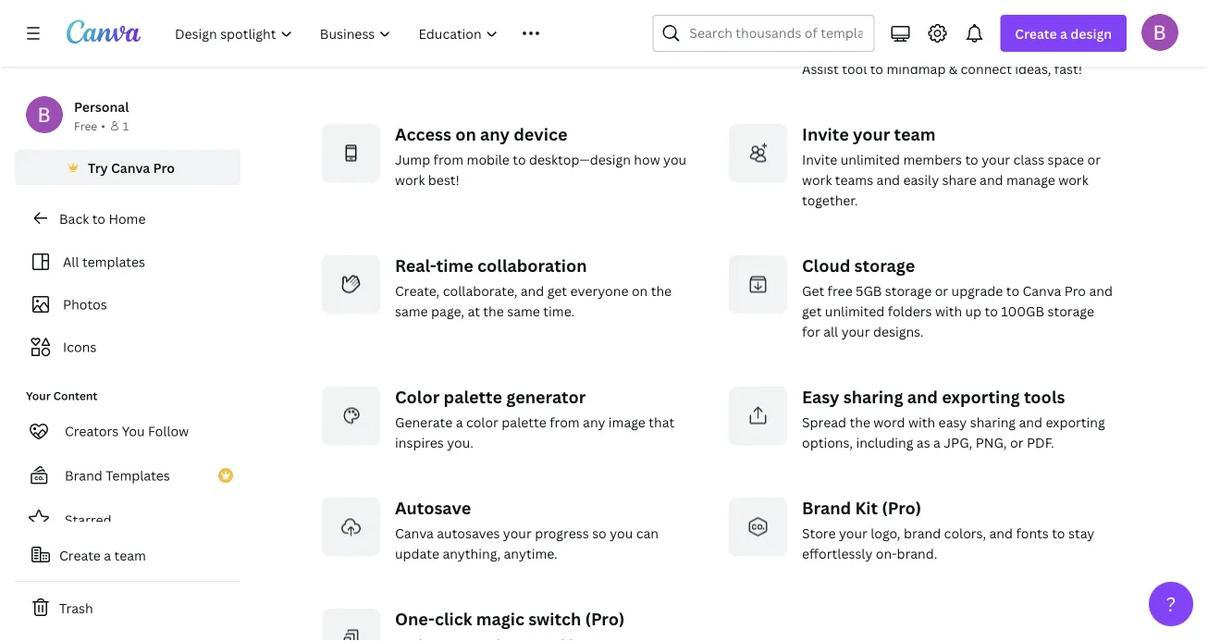 Task type: locate. For each thing, give the bounding box(es) containing it.
image inside remove image backgrounds, perfect for product photos, headshots, or transparent pngs.
[[449, 20, 486, 37]]

1 same from the left
[[395, 303, 428, 320]]

0 vertical spatial the
[[651, 282, 672, 300]]

backgrounds,
[[489, 20, 573, 37]]

1 vertical spatial you
[[610, 525, 633, 542]]

1 vertical spatial any
[[583, 414, 606, 431]]

to inside invite your team invite unlimited members to your class space or work teams and easily share and manage work together.
[[966, 151, 979, 169]]

collaboration
[[478, 255, 587, 277]]

time up "drawing"
[[1006, 20, 1034, 37]]

class
[[1014, 151, 1045, 169]]

1 horizontal spatial image
[[609, 414, 646, 431]]

1 horizontal spatial sharing
[[971, 414, 1016, 431]]

in
[[963, 20, 974, 37], [802, 40, 814, 57]]

tools
[[1024, 386, 1066, 409]]

and inside real-time collaboration create, collaborate, and get everyone on the same page, at the same time.
[[521, 282, 544, 300]]

0 vertical spatial get
[[548, 282, 567, 300]]

any up "mobile"
[[480, 123, 510, 146]]

0 horizontal spatial canva
[[111, 159, 150, 176]]

1 horizontal spatial canva
[[395, 525, 434, 542]]

all templates
[[63, 253, 145, 271]]

real-time collaboration create, collaborate, and get everyone on the same page, at the same time.
[[395, 255, 672, 320]]

free •
[[74, 118, 105, 133]]

stay
[[1069, 525, 1095, 542]]

1 horizontal spatial pro
[[1065, 282, 1086, 300]]

image
[[449, 20, 486, 37], [609, 414, 646, 431]]

get up time.
[[548, 282, 567, 300]]

sharing up word at the right of the page
[[844, 386, 904, 409]]

0 horizontal spatial you
[[610, 525, 633, 542]]

(pro) up logo,
[[882, 497, 922, 520]]

1 horizontal spatial brand
[[802, 497, 852, 520]]

how
[[634, 151, 660, 169]]

team for your
[[895, 123, 936, 146]]

get down the 'get' on the right top of page
[[802, 303, 822, 320]]

team down starred link
[[114, 546, 146, 564]]

from inside color palette generator generate a color palette from any image that inspires you.
[[550, 414, 580, 431]]

1 horizontal spatial any
[[583, 414, 606, 431]]

0 vertical spatial team
[[895, 123, 936, 146]]

1 vertical spatial for
[[802, 323, 821, 341]]

manage
[[1007, 171, 1056, 189]]

0 vertical spatial with
[[936, 303, 963, 320]]

0 vertical spatial sharing
[[844, 386, 904, 409]]

1 vertical spatial palette
[[502, 414, 547, 431]]

your inside cloud storage get free 5gb storage or upgrade to canva pro and get unlimited folders with up to 100gb storage for all your designs.
[[842, 323, 870, 341]]

0 vertical spatial for
[[625, 20, 643, 37]]

same left time.
[[507, 303, 540, 320]]

brand up starred on the bottom of page
[[65, 467, 103, 484]]

create a design button
[[1001, 15, 1127, 52]]

pdf.
[[1027, 434, 1055, 452]]

0 vertical spatial create
[[1016, 25, 1058, 42]]

image up headshots,
[[449, 20, 486, 37]]

you
[[664, 151, 687, 169], [610, 525, 633, 542]]

1 vertical spatial on
[[632, 282, 648, 300]]

the right everyone
[[651, 282, 672, 300]]

0 vertical spatial brand
[[65, 467, 103, 484]]

or left upgrade
[[935, 282, 949, 300]]

to up share
[[966, 151, 979, 169]]

create inside button
[[59, 546, 101, 564]]

on inside access on any device jump from mobile to desktop—design how you work best!
[[455, 123, 476, 146]]

creators
[[65, 422, 119, 440]]

your right all
[[842, 323, 870, 341]]

with inside cloud storage get free 5gb storage or upgrade to canva pro and get unlimited folders with up to 100gb storage for all your designs.
[[936, 303, 963, 320]]

2 vertical spatial the
[[850, 414, 871, 431]]

your up the anytime.
[[503, 525, 532, 542]]

any inside color palette generator generate a color palette from any image that inspires you.
[[583, 414, 606, 431]]

to right up
[[985, 303, 998, 320]]

1 vertical spatial from
[[550, 414, 580, 431]]

with inside easy sharing and exporting tools spread the word with easy sharing and exporting options, including as a jpg, png, or pdf.
[[909, 414, 936, 431]]

brand for kit
[[802, 497, 852, 520]]

using
[[1037, 20, 1070, 37]]

for up the pngs.
[[625, 20, 643, 37]]

brand.
[[897, 545, 938, 563]]

same
[[395, 303, 428, 320], [507, 303, 540, 320]]

with up as
[[909, 414, 936, 431]]

to right "mobile"
[[513, 151, 526, 169]]

your left 'class'
[[982, 151, 1011, 169]]

create for create a design
[[1016, 25, 1058, 42]]

exporting down tools
[[1046, 414, 1106, 431]]

in down "draw,"
[[802, 40, 814, 57]]

create inside dropdown button
[[1016, 25, 1058, 42]]

work inside access on any device jump from mobile to desktop—design how you work best!
[[395, 171, 425, 189]]

1 work from the left
[[395, 171, 425, 189]]

None search field
[[653, 15, 875, 52]]

work up together.
[[802, 171, 832, 189]]

the
[[651, 282, 672, 300], [483, 303, 504, 320], [850, 414, 871, 431]]

1 vertical spatial time
[[437, 255, 474, 277]]

easy
[[802, 386, 840, 409]]

0 horizontal spatial from
[[434, 151, 464, 169]]

work down space
[[1059, 171, 1089, 189]]

0 vertical spatial (pro)
[[882, 497, 922, 520]]

2 same from the left
[[507, 303, 540, 320]]

a inside dropdown button
[[1061, 25, 1068, 42]]

storage up folders
[[886, 282, 932, 300]]

the right at
[[483, 303, 504, 320]]

work for access
[[395, 171, 425, 189]]

2 vertical spatial canva
[[395, 525, 434, 542]]

1 vertical spatial in
[[802, 40, 814, 57]]

or left pdf. at right bottom
[[1011, 434, 1024, 452]]

generate
[[395, 414, 453, 431]]

create,
[[395, 282, 440, 300]]

try canva pro button
[[15, 150, 241, 185]]

the inside easy sharing and exporting tools spread the word with easy sharing and exporting options, including as a jpg, png, or pdf.
[[850, 414, 871, 431]]

0 vertical spatial time
[[1006, 20, 1034, 37]]

0 horizontal spatial the
[[483, 303, 504, 320]]

team inside button
[[114, 546, 146, 564]]

0 horizontal spatial exporting
[[942, 386, 1021, 409]]

autosave image
[[321, 498, 380, 557]]

a down starred on the bottom of page
[[104, 546, 111, 564]]

switch
[[529, 608, 581, 631]]

create a design
[[1016, 25, 1112, 42]]

create up ideas,
[[1016, 25, 1058, 42]]

brand inside brand kit (pro) store your logo, brand colors, and fonts to stay effortlessly on-brand.
[[802, 497, 852, 520]]

with left up
[[936, 303, 963, 320]]

or inside remove image backgrounds, perfect for product photos, headshots, or transparent pngs.
[[517, 40, 531, 57]]

unlimited down 5gb
[[825, 303, 885, 320]]

you right so
[[610, 525, 633, 542]]

1 vertical spatial get
[[802, 303, 822, 320]]

cloud storage image
[[728, 255, 788, 314]]

team up members
[[895, 123, 936, 146]]

create
[[1016, 25, 1058, 42], [59, 546, 101, 564]]

unlimited up teams
[[841, 151, 901, 169]]

0 horizontal spatial time
[[437, 255, 474, 277]]

work for invite
[[802, 171, 832, 189]]

on
[[455, 123, 476, 146], [632, 282, 648, 300]]

1 vertical spatial canva
[[1023, 282, 1062, 300]]

one-click magic switch (pro) image
[[321, 609, 380, 641]]

0 vertical spatial pro
[[153, 159, 175, 176]]

0 vertical spatial from
[[434, 151, 464, 169]]

with
[[936, 303, 963, 320], [909, 414, 936, 431]]

0 vertical spatial image
[[449, 20, 486, 37]]

brand up store
[[802, 497, 852, 520]]

1 vertical spatial pro
[[1065, 282, 1086, 300]]

0 horizontal spatial image
[[449, 20, 486, 37]]

pro
[[153, 159, 175, 176], [1065, 282, 1086, 300]]

palette
[[444, 386, 503, 409], [502, 414, 547, 431]]

1 horizontal spatial the
[[651, 282, 672, 300]]

a right as
[[934, 434, 941, 452]]

canva up update
[[395, 525, 434, 542]]

you right how
[[664, 151, 687, 169]]

mobile
[[467, 151, 510, 169]]

transparent
[[534, 40, 608, 57]]

1 vertical spatial invite
[[802, 151, 838, 169]]

storage right 100gb
[[1048, 303, 1095, 320]]

2 horizontal spatial work
[[1059, 171, 1089, 189]]

creators you follow
[[65, 422, 189, 440]]

canva inside autosave canva autosaves your progress so you can update anything, anytime.
[[395, 525, 434, 542]]

connect
[[961, 60, 1012, 78]]

personal
[[74, 98, 129, 115]]

try canva pro
[[88, 159, 175, 176]]

2 horizontal spatial canva
[[1023, 282, 1062, 300]]

or down the backgrounds,
[[517, 40, 531, 57]]

time.
[[544, 303, 575, 320]]

click
[[435, 608, 472, 631]]

the left word at the right of the page
[[850, 414, 871, 431]]

1 vertical spatial (pro)
[[585, 608, 625, 631]]

a
[[1061, 25, 1068, 42], [456, 414, 463, 431], [934, 434, 941, 452], [104, 546, 111, 564]]

access on any device image
[[321, 124, 380, 183]]

and
[[1026, 40, 1050, 57], [877, 171, 901, 189], [980, 171, 1004, 189], [521, 282, 544, 300], [1090, 282, 1113, 300], [908, 386, 938, 409], [1019, 414, 1043, 431], [990, 525, 1013, 542]]

0 vertical spatial invite
[[802, 123, 849, 146]]

canva inside "button"
[[111, 159, 150, 176]]

brand
[[904, 525, 941, 542]]

1 horizontal spatial team
[[895, 123, 936, 146]]

canva up 100gb
[[1023, 282, 1062, 300]]

draw link
[[1073, 20, 1106, 37]]

1 horizontal spatial (pro)
[[882, 497, 922, 520]]

0 vertical spatial unlimited
[[841, 151, 901, 169]]

photos
[[63, 296, 107, 313]]

storage up 5gb
[[855, 255, 916, 277]]

0 horizontal spatial pro
[[153, 159, 175, 176]]

1 horizontal spatial create
[[1016, 25, 1058, 42]]

to up 100gb
[[1007, 282, 1020, 300]]

0 vertical spatial exporting
[[942, 386, 1021, 409]]

1 horizontal spatial time
[[1006, 20, 1034, 37]]

including
[[856, 434, 914, 452]]

from down "generator"
[[550, 414, 580, 431]]

your
[[26, 388, 51, 404]]

a inside easy sharing and exporting tools spread the word with easy sharing and exporting options, including as a jpg, png, or pdf.
[[934, 434, 941, 452]]

1 vertical spatial image
[[609, 414, 646, 431]]

same down create,
[[395, 303, 428, 320]]

top level navigation element
[[163, 15, 608, 52], [163, 15, 608, 52]]

1 horizontal spatial for
[[802, 323, 821, 341]]

0 horizontal spatial brand
[[65, 467, 103, 484]]

0 horizontal spatial work
[[395, 171, 425, 189]]

0 horizontal spatial get
[[548, 282, 567, 300]]

1 horizontal spatial exporting
[[1046, 414, 1106, 431]]

0 horizontal spatial any
[[480, 123, 510, 146]]

0 horizontal spatial (pro)
[[585, 608, 625, 631]]

on up "mobile"
[[455, 123, 476, 146]]

2 invite from the top
[[802, 151, 838, 169]]

your inside autosave canva autosaves your progress so you can update anything, anytime.
[[503, 525, 532, 542]]

0 horizontal spatial for
[[625, 20, 643, 37]]

photos,
[[395, 40, 443, 57]]

autosaves
[[437, 525, 500, 542]]

on right everyone
[[632, 282, 648, 300]]

unlimited inside invite your team invite unlimited members to your class space or work teams and easily share and manage work together.
[[841, 151, 901, 169]]

or inside invite your team invite unlimited members to your class space or work teams and easily share and manage work together.
[[1088, 151, 1101, 169]]

a up you.
[[456, 414, 463, 431]]

any inside access on any device jump from mobile to desktop—design how you work best!
[[480, 123, 510, 146]]

1 vertical spatial with
[[909, 414, 936, 431]]

easily
[[904, 171, 939, 189]]

or right space
[[1088, 151, 1101, 169]]

get
[[548, 282, 567, 300], [802, 303, 822, 320]]

1 horizontal spatial from
[[550, 414, 580, 431]]

0 vertical spatial canva
[[111, 159, 150, 176]]

palette down "generator"
[[502, 414, 547, 431]]

Search search field
[[690, 16, 863, 51]]

1 horizontal spatial work
[[802, 171, 832, 189]]

1 vertical spatial brand
[[802, 497, 852, 520]]

canva right try at the top left of page
[[111, 159, 150, 176]]

canva
[[111, 159, 150, 176], [1023, 282, 1062, 300], [395, 525, 434, 542]]

1 vertical spatial team
[[114, 546, 146, 564]]

get
[[802, 282, 825, 300]]

time inside draw, sketch, collaborate in real-time using draw in canva. use our freehand drawing and shape assist tool to mindmap & connect ideas, fast!
[[1006, 20, 1034, 37]]

(pro)
[[882, 497, 922, 520], [585, 608, 625, 631]]

1 horizontal spatial same
[[507, 303, 540, 320]]

inspires
[[395, 434, 444, 452]]

create for create a team
[[59, 546, 101, 564]]

png,
[[976, 434, 1007, 452]]

2 horizontal spatial the
[[850, 414, 871, 431]]

to down use
[[871, 60, 884, 78]]

icons link
[[26, 329, 230, 365]]

one-click background remover (pro) image
[[321, 0, 380, 51]]

0 horizontal spatial team
[[114, 546, 146, 564]]

bob builder image
[[1142, 14, 1179, 51]]

work
[[395, 171, 425, 189], [802, 171, 832, 189], [1059, 171, 1089, 189]]

time up "collaborate," on the left top
[[437, 255, 474, 277]]

1 vertical spatial sharing
[[971, 414, 1016, 431]]

any down "generator"
[[583, 414, 606, 431]]

for left all
[[802, 323, 821, 341]]

2 work from the left
[[802, 171, 832, 189]]

palette up color
[[444, 386, 503, 409]]

generator
[[506, 386, 586, 409]]

brand inside brand templates link
[[65, 467, 103, 484]]

0 vertical spatial you
[[664, 151, 687, 169]]

1 vertical spatial exporting
[[1046, 414, 1106, 431]]

0 vertical spatial in
[[963, 20, 974, 37]]

to inside draw, sketch, collaborate in real-time using draw in canva. use our freehand drawing and shape assist tool to mindmap & connect ideas, fast!
[[871, 60, 884, 78]]

(pro) inside brand kit (pro) store your logo, brand colors, and fonts to stay effortlessly on-brand.
[[882, 497, 922, 520]]

1 horizontal spatial on
[[632, 282, 648, 300]]

to
[[871, 60, 884, 78], [513, 151, 526, 169], [966, 151, 979, 169], [92, 210, 105, 227], [1007, 282, 1020, 300], [985, 303, 998, 320], [1052, 525, 1066, 542]]

starred link
[[15, 502, 241, 539]]

? button
[[1149, 582, 1194, 627]]

image left that
[[609, 414, 646, 431]]

upgrade
[[952, 282, 1004, 300]]

can
[[636, 525, 659, 542]]

in left 'real-'
[[963, 20, 974, 37]]

0 vertical spatial any
[[480, 123, 510, 146]]

options,
[[802, 434, 853, 452]]

create down starred on the bottom of page
[[59, 546, 101, 564]]

brand
[[65, 467, 103, 484], [802, 497, 852, 520]]

1 horizontal spatial get
[[802, 303, 822, 320]]

members
[[904, 151, 963, 169]]

your inside brand kit (pro) store your logo, brand colors, and fonts to stay effortlessly on-brand.
[[839, 525, 868, 542]]

1 vertical spatial create
[[59, 546, 101, 564]]

(pro) right switch
[[585, 608, 625, 631]]

?
[[1167, 591, 1177, 617]]

or
[[517, 40, 531, 57], [1088, 151, 1101, 169], [935, 282, 949, 300], [1011, 434, 1024, 452]]

0 horizontal spatial same
[[395, 303, 428, 320]]

exporting up easy
[[942, 386, 1021, 409]]

team inside invite your team invite unlimited members to your class space or work teams and easily share and manage work together.
[[895, 123, 936, 146]]

sharing up png,
[[971, 414, 1016, 431]]

a left the draw link
[[1061, 25, 1068, 42]]

0 horizontal spatial create
[[59, 546, 101, 564]]

from up best!
[[434, 151, 464, 169]]

to left stay on the right bottom
[[1052, 525, 1066, 542]]

1 vertical spatial unlimited
[[825, 303, 885, 320]]

pro inside "button"
[[153, 159, 175, 176]]

you
[[122, 422, 145, 440]]

all
[[63, 253, 79, 271]]

so
[[592, 525, 607, 542]]

tool
[[842, 60, 867, 78]]

1 horizontal spatial you
[[664, 151, 687, 169]]

0 vertical spatial on
[[455, 123, 476, 146]]

for
[[625, 20, 643, 37], [802, 323, 821, 341]]

0 horizontal spatial on
[[455, 123, 476, 146]]

work down jump
[[395, 171, 425, 189]]

your up effortlessly
[[839, 525, 868, 542]]

draw, sketch, collaborate in real-time using draw in canva. use our freehand drawing and shape assist tool to mindmap & connect ideas, fast!
[[802, 20, 1106, 78]]



Task type: describe. For each thing, give the bounding box(es) containing it.
one-
[[395, 608, 435, 631]]

up
[[966, 303, 982, 320]]

cloud
[[802, 255, 851, 277]]

kit
[[856, 497, 878, 520]]

0 vertical spatial storage
[[855, 255, 916, 277]]

cloud storage get free 5gb storage or upgrade to canva pro and get unlimited folders with up to 100gb storage for all your designs.
[[802, 255, 1113, 341]]

create a team
[[59, 546, 146, 564]]

1
[[123, 118, 129, 133]]

jpg,
[[944, 434, 973, 452]]

collaborate,
[[443, 282, 518, 300]]

canva inside cloud storage get free 5gb storage or upgrade to canva pro and get unlimited folders with up to 100gb storage for all your designs.
[[1023, 282, 1062, 300]]

invite your team image
[[728, 124, 788, 183]]

templates
[[106, 467, 170, 484]]

jump
[[395, 151, 431, 169]]

brand kit (pro) image
[[728, 498, 788, 557]]

you inside access on any device jump from mobile to desktop—design how you work best!
[[664, 151, 687, 169]]

to inside access on any device jump from mobile to desktop—design how you work best!
[[513, 151, 526, 169]]

use
[[863, 40, 886, 57]]

1 horizontal spatial in
[[963, 20, 974, 37]]

image inside color palette generator generate a color palette from any image that inspires you.
[[609, 414, 646, 431]]

that
[[649, 414, 675, 431]]

spread
[[802, 414, 847, 431]]

word
[[874, 414, 906, 431]]

try
[[88, 159, 108, 176]]

update
[[395, 545, 440, 563]]

creators you follow link
[[15, 413, 241, 450]]

0 horizontal spatial sharing
[[844, 386, 904, 409]]

a inside color palette generator generate a color palette from any image that inspires you.
[[456, 414, 463, 431]]

canva.
[[817, 40, 860, 57]]

brand templates
[[65, 467, 170, 484]]

templates
[[82, 253, 145, 271]]

our
[[889, 40, 911, 57]]

or inside easy sharing and exporting tools spread the word with easy sharing and exporting options, including as a jpg, png, or pdf.
[[1011, 434, 1024, 452]]

canva for try
[[111, 159, 150, 176]]

color palette generator generate a color palette from any image that inspires you.
[[395, 386, 675, 452]]

assist
[[802, 60, 839, 78]]

product
[[646, 20, 697, 37]]

access
[[395, 123, 452, 146]]

icons
[[63, 338, 97, 356]]

0 vertical spatial palette
[[444, 386, 503, 409]]

easy sharing and exporting tools spread the word with easy sharing and exporting options, including as a jpg, png, or pdf.
[[802, 386, 1106, 452]]

folders
[[888, 303, 932, 320]]

sketch,
[[841, 20, 885, 37]]

collaborate
[[888, 20, 960, 37]]

mindmap
[[887, 60, 946, 78]]

2 vertical spatial storage
[[1048, 303, 1095, 320]]

your content
[[26, 388, 98, 404]]

a inside button
[[104, 546, 111, 564]]

and inside brand kit (pro) store your logo, brand colors, and fonts to stay effortlessly on-brand.
[[990, 525, 1013, 542]]

freehand
[[914, 40, 971, 57]]

for inside cloud storage get free 5gb storage or upgrade to canva pro and get unlimited folders with up to 100gb storage for all your designs.
[[802, 323, 821, 341]]

space
[[1048, 151, 1085, 169]]

and inside draw, sketch, collaborate in real-time using draw in canva. use our freehand drawing and shape assist tool to mindmap & connect ideas, fast!
[[1026, 40, 1050, 57]]

to inside brand kit (pro) store your logo, brand colors, and fonts to stay effortlessly on-brand.
[[1052, 525, 1066, 542]]

all templates link
[[26, 244, 230, 279]]

page,
[[431, 303, 465, 320]]

5gb
[[856, 282, 882, 300]]

easy
[[939, 414, 967, 431]]

drawing
[[974, 40, 1023, 57]]

magic
[[476, 608, 525, 631]]

brand for templates
[[65, 467, 103, 484]]

and inside cloud storage get free 5gb storage or upgrade to canva pro and get unlimited folders with up to 100gb storage for all your designs.
[[1090, 282, 1113, 300]]

shape
[[1053, 40, 1092, 57]]

or inside cloud storage get free 5gb storage or upgrade to canva pro and get unlimited folders with up to 100gb storage for all your designs.
[[935, 282, 949, 300]]

at
[[468, 303, 480, 320]]

best!
[[428, 171, 460, 189]]

share
[[943, 171, 977, 189]]

ideas,
[[1016, 60, 1052, 78]]

unlimited inside cloud storage get free 5gb storage or upgrade to canva pro and get unlimited folders with up to 100gb storage for all your designs.
[[825, 303, 885, 320]]

from inside access on any device jump from mobile to desktop—design how you work best!
[[434, 151, 464, 169]]

get inside cloud storage get free 5gb storage or upgrade to canva pro and get unlimited folders with up to 100gb storage for all your designs.
[[802, 303, 822, 320]]

your up teams
[[853, 123, 891, 146]]

real-time collaboration image
[[321, 255, 380, 314]]

draw,
[[802, 20, 838, 37]]

together.
[[802, 192, 858, 209]]

starred
[[65, 511, 112, 529]]

1 vertical spatial the
[[483, 303, 504, 320]]

pro inside cloud storage get free 5gb storage or upgrade to canva pro and get unlimited folders with up to 100gb storage for all your designs.
[[1065, 282, 1086, 300]]

time inside real-time collaboration create, collaborate, and get everyone on the same page, at the same time.
[[437, 255, 474, 277]]

canva for autosave
[[395, 525, 434, 542]]

trash link
[[15, 590, 241, 627]]

0 horizontal spatial in
[[802, 40, 814, 57]]

back
[[59, 210, 89, 227]]

&
[[949, 60, 958, 78]]

brand kit (pro) store your logo, brand colors, and fonts to stay effortlessly on-brand.
[[802, 497, 1095, 563]]

for inside remove image backgrounds, perfect for product photos, headshots, or transparent pngs.
[[625, 20, 643, 37]]

on-
[[876, 545, 897, 563]]

get inside real-time collaboration create, collaborate, and get everyone on the same page, at the same time.
[[548, 282, 567, 300]]

•
[[101, 118, 105, 133]]

photos link
[[26, 287, 230, 322]]

1 invite from the top
[[802, 123, 849, 146]]

easy sharing and exporting tools image
[[728, 387, 788, 446]]

invite your team invite unlimited members to your class space or work teams and easily share and manage work together.
[[802, 123, 1101, 209]]

draw image
[[728, 0, 788, 51]]

one-click magic switch (pro)
[[395, 608, 625, 631]]

content
[[53, 388, 98, 404]]

100gb
[[1002, 303, 1045, 320]]

team for a
[[114, 546, 146, 564]]

autosave canva autosaves your progress so you can update anything, anytime.
[[395, 497, 659, 563]]

create a team button
[[15, 537, 241, 574]]

on inside real-time collaboration create, collaborate, and get everyone on the same page, at the same time.
[[632, 282, 648, 300]]

home
[[109, 210, 146, 227]]

color palette generator image
[[321, 387, 380, 446]]

store
[[802, 525, 836, 542]]

you inside autosave canva autosaves your progress so you can update anything, anytime.
[[610, 525, 633, 542]]

back to home link
[[15, 200, 241, 237]]

anything,
[[443, 545, 501, 563]]

free
[[828, 282, 853, 300]]

3 work from the left
[[1059, 171, 1089, 189]]

anytime.
[[504, 545, 558, 563]]

as
[[917, 434, 931, 452]]

1 vertical spatial storage
[[886, 282, 932, 300]]

brand templates link
[[15, 457, 241, 494]]

access on any device jump from mobile to desktop—design how you work best!
[[395, 123, 687, 189]]

autosave
[[395, 497, 471, 520]]

follow
[[148, 422, 189, 440]]

everyone
[[571, 282, 629, 300]]

to right back
[[92, 210, 105, 227]]



Task type: vqa. For each thing, say whether or not it's contained in the screenshot.
the with
yes



